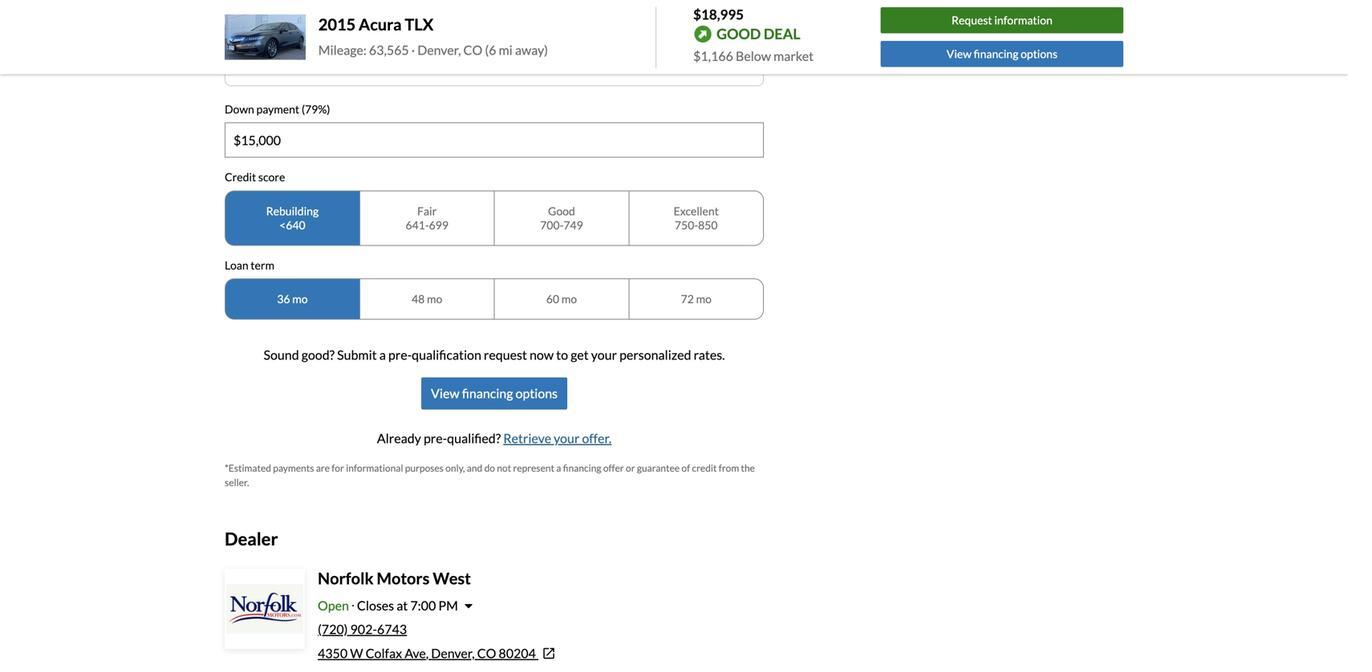 Task type: describe. For each thing, give the bounding box(es) containing it.
fair
[[417, 204, 437, 218]]

sound
[[264, 347, 299, 363]]

acura
[[359, 15, 402, 34]]

*estimated
[[225, 462, 271, 474]]

or
[[626, 462, 635, 474]]

retrieve your offer. link
[[503, 431, 612, 446]]

excellent
[[674, 204, 719, 218]]

excellent 750-850
[[674, 204, 719, 232]]

down
[[225, 102, 254, 116]]

mo for 48 mo
[[427, 292, 442, 306]]

apr
[[452, 42, 477, 58]]

0 horizontal spatial financing
[[462, 386, 513, 401]]

at
[[397, 598, 408, 614]]

view financing options for left view financing options button
[[431, 386, 558, 401]]

credit
[[692, 462, 717, 474]]

63,565
[[369, 42, 409, 58]]

2015 acura tlx mileage: 63,565 · denver, co (6 mi away)
[[318, 15, 548, 58]]

7:00
[[410, 598, 436, 614]]

informational
[[346, 462, 403, 474]]

tlx
[[405, 15, 434, 34]]

72
[[681, 292, 694, 306]]

good
[[717, 25, 761, 43]]

purposes
[[405, 462, 444, 474]]

0 horizontal spatial of
[[480, 42, 491, 58]]

749
[[564, 218, 583, 232]]

48
[[412, 292, 425, 306]]

loan term
[[225, 258, 274, 272]]

of inside *estimated payments are for informational purposes only, and do not represent a financing offer or guarantee of credit from the seller.
[[682, 462, 690, 474]]

west
[[433, 569, 471, 588]]

represent
[[513, 462, 554, 474]]

641-
[[406, 218, 429, 232]]

loan
[[225, 258, 248, 272]]

good 700-749
[[540, 204, 583, 232]]

norfolk motors west
[[318, 569, 471, 588]]

norfolk motors west image
[[226, 571, 303, 648]]

only,
[[446, 462, 465, 474]]

rebuilding
[[266, 204, 319, 218]]

60 mo
[[546, 292, 577, 306]]

payments
[[273, 462, 314, 474]]

2015 acura tlx image
[[225, 14, 306, 60]]

mo for 72 mo
[[696, 292, 712, 306]]

deal
[[764, 25, 801, 43]]

mi
[[499, 42, 513, 58]]

retrieve
[[503, 431, 551, 446]]

mo for 36 mo
[[292, 292, 308, 306]]

credit
[[225, 170, 256, 184]]

(720)
[[318, 622, 348, 637]]

(6
[[485, 42, 496, 58]]

(720) 902-6743 link
[[318, 622, 407, 637]]

·
[[411, 42, 415, 58]]

down payment (79%)
[[225, 102, 330, 116]]

now
[[530, 347, 554, 363]]

score
[[258, 170, 285, 184]]

rebuilding <640
[[266, 204, 319, 232]]

open
[[318, 598, 349, 614]]

to
[[556, 347, 568, 363]]

request
[[952, 13, 992, 27]]

norfolk
[[318, 569, 374, 588]]

caret down image
[[465, 599, 473, 612]]

closes
[[357, 598, 394, 614]]

personalized
[[620, 347, 691, 363]]

700-
[[540, 218, 564, 232]]

seller.
[[225, 477, 249, 488]]

motors
[[377, 569, 430, 588]]

2015
[[318, 15, 356, 34]]

for
[[332, 462, 344, 474]]

60
[[546, 292, 559, 306]]

market
[[774, 48, 814, 64]]

902-
[[350, 622, 377, 637]]

financing inside *estimated payments are for informational purposes only, and do not represent a financing offer or guarantee of credit from the seller.
[[563, 462, 601, 474]]

request
[[484, 347, 527, 363]]

0 horizontal spatial view financing options button
[[421, 378, 567, 410]]

21.09%
[[494, 42, 536, 58]]

credit score
[[225, 170, 285, 184]]

view financing options for the right view financing options button
[[947, 47, 1058, 61]]

0 horizontal spatial options
[[516, 386, 558, 401]]

offer
[[603, 462, 624, 474]]

denver,
[[417, 42, 461, 58]]



Task type: locate. For each thing, give the bounding box(es) containing it.
2 mo from the left
[[427, 292, 442, 306]]

1 vertical spatial options
[[516, 386, 558, 401]]

view down qualification
[[431, 386, 460, 401]]

payment
[[256, 102, 299, 116]]

offer.
[[582, 431, 612, 446]]

48 mo
[[412, 292, 442, 306]]

and
[[467, 462, 483, 474]]

$18,995
[[693, 6, 744, 22]]

1 vertical spatial view financing options button
[[421, 378, 567, 410]]

2 vertical spatial financing
[[563, 462, 601, 474]]

(79%)
[[302, 102, 330, 116]]

view financing options button down sound good? submit a pre-qualification request now to get your personalized rates.
[[421, 378, 567, 410]]

pre- up purposes
[[424, 431, 447, 446]]

view financing options button down request information button at the right of page
[[881, 41, 1123, 67]]

information
[[994, 13, 1053, 27]]

1 mo from the left
[[292, 292, 308, 306]]

1 horizontal spatial view financing options
[[947, 47, 1058, 61]]

of left mi
[[480, 42, 491, 58]]

0 vertical spatial options
[[1021, 47, 1058, 61]]

options down now
[[516, 386, 558, 401]]

6743
[[377, 622, 407, 637]]

pre-
[[388, 347, 412, 363], [424, 431, 447, 446]]

not
[[497, 462, 511, 474]]

0 vertical spatial of
[[480, 42, 491, 58]]

1 horizontal spatial your
[[591, 347, 617, 363]]

a right represent
[[556, 462, 561, 474]]

0 horizontal spatial view financing options
[[431, 386, 558, 401]]

1 vertical spatial a
[[556, 462, 561, 474]]

apr of 21.09%
[[452, 42, 536, 58]]

from
[[719, 462, 739, 474]]

2 horizontal spatial financing
[[974, 47, 1019, 61]]

1 vertical spatial view
[[431, 386, 460, 401]]

699
[[429, 218, 449, 232]]

options down information
[[1021, 47, 1058, 61]]

mileage:
[[318, 42, 367, 58]]

<640
[[279, 218, 305, 232]]

1 horizontal spatial a
[[556, 462, 561, 474]]

sound good? submit a pre-qualification request now to get your personalized rates.
[[264, 347, 725, 363]]

co
[[463, 42, 483, 58]]

36
[[277, 292, 290, 306]]

view down request
[[947, 47, 972, 61]]

of left credit
[[682, 462, 690, 474]]

mo
[[292, 292, 308, 306], [427, 292, 442, 306], [562, 292, 577, 306], [696, 292, 712, 306]]

your right get
[[591, 347, 617, 363]]

1 vertical spatial financing
[[462, 386, 513, 401]]

pm
[[438, 598, 458, 614]]

are
[[316, 462, 330, 474]]

1 horizontal spatial view financing options button
[[881, 41, 1123, 67]]

1 horizontal spatial of
[[682, 462, 690, 474]]

0 vertical spatial financing
[[974, 47, 1019, 61]]

fair 641-699
[[406, 204, 449, 232]]

1 horizontal spatial pre-
[[424, 431, 447, 446]]

1 vertical spatial of
[[682, 462, 690, 474]]

36 mo
[[277, 292, 308, 306]]

get
[[571, 347, 589, 363]]

do
[[484, 462, 495, 474]]

1 horizontal spatial view
[[947, 47, 972, 61]]

0 vertical spatial a
[[379, 347, 386, 363]]

financing down sound good? submit a pre-qualification request now to get your personalized rates.
[[462, 386, 513, 401]]

0 vertical spatial view
[[947, 47, 972, 61]]

away)
[[515, 42, 548, 58]]

0 horizontal spatial your
[[554, 431, 580, 446]]

the
[[741, 462, 755, 474]]

good deal
[[717, 25, 801, 43]]

$1,166
[[693, 48, 733, 64]]

1 vertical spatial your
[[554, 431, 580, 446]]

1 horizontal spatial options
[[1021, 47, 1058, 61]]

term
[[251, 258, 274, 272]]

financing down request information button at the right of page
[[974, 47, 1019, 61]]

submit
[[337, 347, 377, 363]]

good?
[[302, 347, 335, 363]]

4 mo from the left
[[696, 292, 712, 306]]

0 vertical spatial view financing options button
[[881, 41, 1123, 67]]

your left offer.
[[554, 431, 580, 446]]

0 vertical spatial view financing options
[[947, 47, 1058, 61]]

mo right 72
[[696, 292, 712, 306]]

view financing options
[[947, 47, 1058, 61], [431, 386, 558, 401]]

qualification
[[412, 347, 481, 363]]

financing
[[974, 47, 1019, 61], [462, 386, 513, 401], [563, 462, 601, 474]]

a right 'submit'
[[379, 347, 386, 363]]

qualified?
[[447, 431, 501, 446]]

750-
[[675, 218, 698, 232]]

your
[[591, 347, 617, 363], [554, 431, 580, 446]]

0 horizontal spatial a
[[379, 347, 386, 363]]

$1,166 below market
[[693, 48, 814, 64]]

a
[[379, 347, 386, 363], [556, 462, 561, 474]]

view financing options down request information button at the right of page
[[947, 47, 1058, 61]]

1 vertical spatial view financing options
[[431, 386, 558, 401]]

guarantee
[[637, 462, 680, 474]]

0 horizontal spatial view
[[431, 386, 460, 401]]

options
[[1021, 47, 1058, 61], [516, 386, 558, 401]]

72 mo
[[681, 292, 712, 306]]

already
[[377, 431, 421, 446]]

financing left the offer
[[563, 462, 601, 474]]

a inside *estimated payments are for informational purposes only, and do not represent a financing offer or guarantee of credit from the seller.
[[556, 462, 561, 474]]

1 horizontal spatial financing
[[563, 462, 601, 474]]

0 vertical spatial your
[[591, 347, 617, 363]]

3 mo from the left
[[562, 292, 577, 306]]

dealer
[[225, 529, 278, 549]]

already pre-qualified? retrieve your offer.
[[377, 431, 612, 446]]

rates.
[[694, 347, 725, 363]]

0 vertical spatial pre-
[[388, 347, 412, 363]]

view financing options down sound good? submit a pre-qualification request now to get your personalized rates.
[[431, 386, 558, 401]]

request information button
[[881, 7, 1123, 33]]

1 vertical spatial pre-
[[424, 431, 447, 446]]

(720) 902-6743
[[318, 622, 407, 637]]

Down payment (79%) text field
[[226, 123, 763, 157]]

good
[[548, 204, 575, 218]]

below
[[736, 48, 771, 64]]

norfolk motors west link
[[318, 569, 471, 588]]

mo right '48'
[[427, 292, 442, 306]]

*estimated payments are for informational purposes only, and do not represent a financing offer or guarantee of credit from the seller.
[[225, 462, 755, 488]]

pre- right 'submit'
[[388, 347, 412, 363]]

open closes at 7:00 pm
[[318, 598, 458, 614]]

mo right 36
[[292, 292, 308, 306]]

of
[[480, 42, 491, 58], [682, 462, 690, 474]]

850
[[698, 218, 718, 232]]

mo right 60 at the left of page
[[562, 292, 577, 306]]

0 horizontal spatial pre-
[[388, 347, 412, 363]]

mo for 60 mo
[[562, 292, 577, 306]]

request information
[[952, 13, 1053, 27]]



Task type: vqa. For each thing, say whether or not it's contained in the screenshot.
THE 5054 for 2024
no



